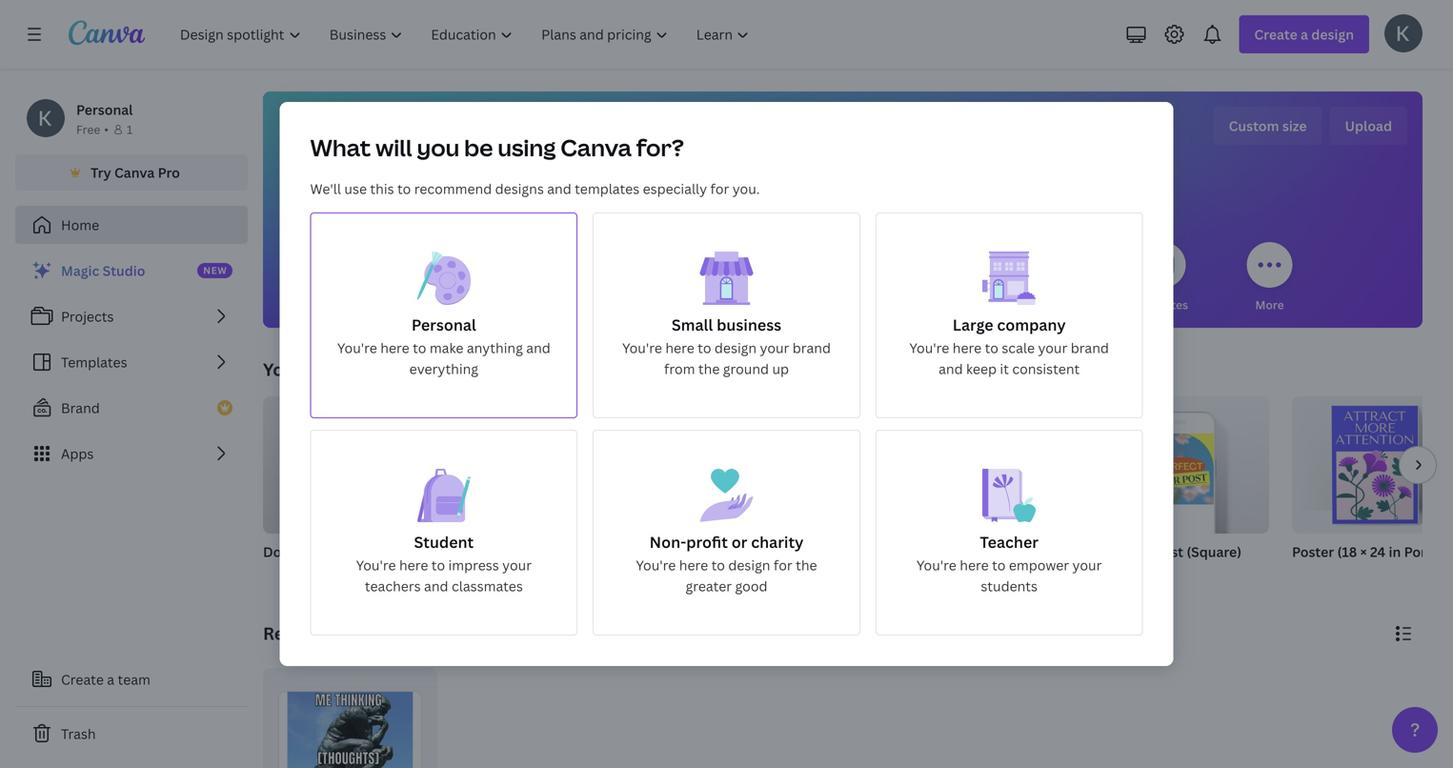 Task type: locate. For each thing, give the bounding box(es) containing it.
0 horizontal spatial for
[[711, 180, 729, 198]]

your right empower
[[1073, 556, 1102, 574]]

impress
[[449, 556, 499, 574]]

you're inside teacher you're here to empower your students
[[917, 556, 957, 574]]

teachers
[[365, 577, 421, 595]]

your inside teacher you're here to empower your students
[[1073, 556, 1102, 574]]

1 horizontal spatial for
[[774, 556, 793, 574]]

home
[[61, 216, 99, 234]]

especially
[[643, 180, 707, 198]]

magic studio
[[61, 262, 145, 280]]

websites
[[1138, 297, 1189, 313]]

0 horizontal spatial what
[[310, 132, 371, 163]]

to up students
[[992, 556, 1006, 574]]

canva
[[561, 132, 632, 163], [114, 163, 155, 182]]

to left try...
[[396, 358, 414, 381]]

the
[[699, 360, 720, 378], [796, 556, 817, 574]]

to up keep
[[985, 339, 999, 357]]

to right this
[[397, 180, 411, 198]]

what for what will you
[[635, 113, 716, 155]]

0 horizontal spatial brand
[[793, 339, 831, 357]]

group for instagram post (square)
[[1087, 397, 1270, 534]]

the right 'from'
[[699, 360, 720, 378]]

try...
[[418, 358, 455, 381]]

recent designs
[[263, 622, 389, 645]]

more button
[[1247, 229, 1293, 328]]

brand down the products
[[1071, 339, 1109, 357]]

trash link
[[15, 715, 248, 753]]

1 vertical spatial personal
[[412, 315, 476, 335]]

your up up
[[760, 339, 790, 357]]

instagram
[[1087, 543, 1152, 561]]

whiteboard
[[469, 543, 545, 561]]

team
[[118, 671, 150, 689]]

and right anything at the left top of the page
[[526, 339, 551, 357]]

the inside small business you're here to design your brand from the ground up
[[699, 360, 720, 378]]

for inside non-profit or charity you're here to design for the greater good
[[774, 556, 793, 574]]

and left keep
[[939, 360, 963, 378]]

0 horizontal spatial personal
[[76, 101, 133, 119]]

apps
[[61, 445, 94, 463]]

websites button
[[1138, 229, 1189, 328]]

canva up templates on the left top
[[561, 132, 632, 163]]

to left make
[[413, 339, 426, 357]]

1 vertical spatial designs
[[326, 622, 389, 645]]

whiteboard group
[[469, 397, 652, 585]]

0 horizontal spatial will
[[376, 132, 412, 163]]

create a team button
[[15, 661, 248, 699]]

ground
[[723, 360, 769, 378]]

0 horizontal spatial designs
[[326, 622, 389, 645]]

your
[[760, 339, 790, 357], [1038, 339, 1068, 357], [502, 556, 532, 574], [1073, 556, 1102, 574]]

list
[[15, 252, 248, 473]]

to down "small"
[[698, 339, 712, 357]]

brand down 'social'
[[793, 339, 831, 357]]

brand for business
[[793, 339, 831, 357]]

your inside the large company you're here to scale your brand and keep it consistent
[[1038, 339, 1068, 357]]

None search field
[[557, 177, 1129, 215]]

and down impress
[[424, 577, 449, 595]]

what will you
[[635, 113, 840, 155]]

brand
[[61, 399, 100, 417]]

1 vertical spatial for
[[774, 556, 793, 574]]

0 vertical spatial personal
[[76, 101, 133, 119]]

designs down teachers
[[326, 622, 389, 645]]

in
[[1389, 543, 1401, 561]]

1 group from the left
[[263, 397, 446, 534]]

will up this
[[376, 132, 412, 163]]

here up greater
[[679, 556, 708, 574]]

here inside the personal you're here to make anything and everything
[[381, 339, 410, 357]]

teacher
[[980, 532, 1039, 552]]

trash
[[61, 725, 96, 743]]

business
[[717, 315, 782, 335]]

personal up make
[[412, 315, 476, 335]]

brand inside small business you're here to design your brand from the ground up
[[793, 339, 831, 357]]

to inside small business you're here to design your brand from the ground up
[[698, 339, 712, 357]]

what for what will you be using canva for?
[[310, 132, 371, 163]]

0 vertical spatial designs
[[495, 180, 544, 198]]

0 vertical spatial the
[[699, 360, 720, 378]]

here up 'from'
[[666, 339, 695, 357]]

will
[[722, 113, 771, 155], [376, 132, 412, 163]]

to up greater
[[712, 556, 725, 574]]

top level navigation element
[[168, 15, 766, 53]]

good
[[735, 577, 768, 595]]

personal up •
[[76, 101, 133, 119]]

for
[[395, 297, 414, 313]]

designs down using
[[495, 180, 544, 198]]

you might want to try...
[[263, 358, 455, 381]]

1 vertical spatial the
[[796, 556, 817, 574]]

1 horizontal spatial the
[[796, 556, 817, 574]]

5 group from the left
[[1087, 397, 1270, 534]]

to inside non-profit or charity you're here to design for the greater good
[[712, 556, 725, 574]]

this
[[370, 180, 394, 198]]

what up we'll
[[310, 132, 371, 163]]

1 horizontal spatial canva
[[561, 132, 632, 163]]

and
[[547, 180, 572, 198], [526, 339, 551, 357], [939, 360, 963, 378], [424, 577, 449, 595]]

brand inside the large company you're here to scale your brand and keep it consistent
[[1071, 339, 1109, 357]]

personal
[[76, 101, 133, 119], [412, 315, 476, 335]]

presentations button
[[698, 229, 775, 328]]

will for what will you be using canva for?
[[376, 132, 412, 163]]

non-profit or charity you're here to design for the greater good
[[636, 532, 817, 595]]

2 group from the left
[[469, 397, 652, 534]]

brand for company
[[1071, 339, 1109, 357]]

you
[[777, 113, 834, 155], [417, 132, 460, 163], [416, 297, 437, 313]]

social
[[808, 297, 841, 313]]

group
[[263, 397, 446, 534], [469, 397, 652, 534], [675, 397, 858, 534], [881, 397, 1064, 534], [1087, 397, 1270, 534], [1292, 397, 1454, 534]]

consistent
[[1013, 360, 1080, 378]]

non-
[[650, 532, 687, 552]]

1 horizontal spatial personal
[[412, 315, 476, 335]]

your up "consistent"
[[1038, 339, 1068, 357]]

magic
[[61, 262, 99, 280]]

you inside button
[[416, 297, 437, 313]]

scale
[[1002, 339, 1035, 357]]

here up students
[[960, 556, 989, 574]]

print products button
[[1016, 229, 1097, 328]]

3 group from the left
[[675, 397, 858, 534]]

personal inside the personal you're here to make anything and everything
[[412, 315, 476, 335]]

the for charity
[[796, 556, 817, 574]]

4 group from the left
[[881, 397, 1064, 534]]

2 brand from the left
[[1071, 339, 1109, 357]]

1 vertical spatial design
[[729, 556, 771, 574]]

1 horizontal spatial what
[[635, 113, 716, 155]]

1 horizontal spatial will
[[722, 113, 771, 155]]

you're
[[337, 339, 377, 357], [622, 339, 662, 357], [910, 339, 950, 357], [356, 556, 396, 574], [636, 556, 676, 574], [917, 556, 957, 574]]

video
[[881, 543, 918, 561]]

will up you.
[[722, 113, 771, 155]]

poster (18 × 24 in portrait) group
[[1292, 397, 1454, 585]]

recommend
[[414, 180, 492, 198]]

designs
[[495, 180, 544, 198], [326, 622, 389, 645]]

1 brand from the left
[[793, 339, 831, 357]]

the down charity
[[796, 556, 817, 574]]

1 horizontal spatial brand
[[1071, 339, 1109, 357]]

brand link
[[15, 389, 248, 427]]

what up especially
[[635, 113, 716, 155]]

what will you be using canva for?
[[310, 132, 684, 163]]

0 vertical spatial design
[[715, 339, 757, 357]]

group for video
[[881, 397, 1064, 534]]

it
[[1000, 360, 1009, 378]]

everything
[[410, 360, 478, 378]]

for you
[[395, 297, 437, 313]]

design
[[715, 339, 757, 357], [729, 556, 771, 574]]

and inside the large company you're here to scale your brand and keep it consistent
[[939, 360, 963, 378]]

personal you're here to make anything and everything
[[337, 315, 551, 378]]

1
[[127, 122, 133, 137]]

to
[[397, 180, 411, 198], [413, 339, 426, 357], [698, 339, 712, 357], [985, 339, 999, 357], [396, 358, 414, 381], [432, 556, 445, 574], [712, 556, 725, 574], [992, 556, 1006, 574]]

will for what will you
[[722, 113, 771, 155]]

and inside the personal you're here to make anything and everything
[[526, 339, 551, 357]]

the inside non-profit or charity you're here to design for the greater good
[[796, 556, 817, 574]]

to down student
[[432, 556, 445, 574]]

brand
[[793, 339, 831, 357], [1071, 339, 1109, 357]]

design up ground
[[715, 339, 757, 357]]

projects
[[61, 307, 114, 326]]

teacher you're here to empower your students
[[917, 532, 1102, 595]]

here inside small business you're here to design your brand from the ground up
[[666, 339, 695, 357]]

for left you.
[[711, 180, 729, 198]]

here up want
[[381, 339, 410, 357]]

small business you're here to design your brand from the ground up
[[622, 315, 831, 378]]

you for what will you
[[777, 113, 834, 155]]

here down large
[[953, 339, 982, 357]]

here
[[381, 339, 410, 357], [666, 339, 695, 357], [953, 339, 982, 357], [399, 556, 428, 574], [679, 556, 708, 574], [960, 556, 989, 574]]

doc
[[263, 543, 289, 561]]

design inside small business you're here to design your brand from the ground up
[[715, 339, 757, 357]]

design up good
[[729, 556, 771, 574]]

your up the classmates on the left bottom
[[502, 556, 532, 574]]

for down charity
[[774, 556, 793, 574]]

0 horizontal spatial the
[[699, 360, 720, 378]]

here up teachers
[[399, 556, 428, 574]]

you.
[[733, 180, 760, 198]]

group for doc
[[263, 397, 446, 534]]

(square)
[[1187, 543, 1242, 561]]

from
[[664, 360, 695, 378]]

and left templates on the left top
[[547, 180, 572, 198]]

0 horizontal spatial canva
[[114, 163, 155, 182]]

1 horizontal spatial designs
[[495, 180, 544, 198]]

here inside teacher you're here to empower your students
[[960, 556, 989, 574]]

personal for personal you're here to make anything and everything
[[412, 315, 476, 335]]

what
[[635, 113, 716, 155], [310, 132, 371, 163]]

canva right try
[[114, 163, 155, 182]]

and inside student you're here to impress your teachers and classmates
[[424, 577, 449, 595]]

home link
[[15, 206, 248, 244]]



Task type: describe. For each thing, give the bounding box(es) containing it.
using
[[498, 132, 556, 163]]

personal for personal
[[76, 101, 133, 119]]

video group
[[881, 397, 1064, 585]]

keep
[[967, 360, 997, 378]]

anything
[[467, 339, 523, 357]]

small
[[672, 315, 713, 335]]

templates
[[61, 353, 127, 371]]

(16:9)
[[761, 543, 798, 561]]

for?
[[636, 132, 684, 163]]

poster
[[1292, 543, 1335, 561]]

print products
[[1016, 297, 1097, 313]]

presentation (16:9) group
[[675, 397, 858, 585]]

to inside teacher you're here to empower your students
[[992, 556, 1006, 574]]

projects link
[[15, 297, 248, 336]]

•
[[104, 122, 109, 137]]

whiteboards
[[594, 297, 665, 313]]

your inside student you're here to impress your teachers and classmates
[[502, 556, 532, 574]]

doc group
[[263, 397, 446, 585]]

poster (18 × 24 in portrait
[[1292, 543, 1454, 561]]

company
[[997, 315, 1066, 335]]

we'll
[[310, 180, 341, 198]]

here inside the large company you're here to scale your brand and keep it consistent
[[953, 339, 982, 357]]

charity
[[751, 532, 804, 552]]

studio
[[103, 262, 145, 280]]

group for presentation (16:9)
[[675, 397, 858, 534]]

post
[[1155, 543, 1184, 561]]

make
[[430, 339, 464, 357]]

templates
[[575, 180, 640, 198]]

here inside non-profit or charity you're here to design for the greater good
[[679, 556, 708, 574]]

apps link
[[15, 435, 248, 473]]

greater
[[686, 577, 732, 595]]

design inside non-profit or charity you're here to design for the greater good
[[729, 556, 771, 574]]

profit
[[687, 532, 728, 552]]

want
[[351, 358, 392, 381]]

free
[[76, 122, 100, 137]]

pro
[[158, 163, 180, 182]]

portrait
[[1405, 543, 1454, 561]]

whiteboards tab
[[594, 297, 665, 313]]

to inside the large company you're here to scale your brand and keep it consistent
[[985, 339, 999, 357]]

instagram post (square) group
[[1087, 397, 1270, 585]]

student you're here to impress your teachers and classmates
[[356, 532, 532, 595]]

free •
[[76, 122, 109, 137]]

try canva pro
[[91, 163, 180, 182]]

you're inside non-profit or charity you're here to design for the greater good
[[636, 556, 676, 574]]

might
[[298, 358, 347, 381]]

a
[[107, 671, 114, 689]]

empower
[[1009, 556, 1070, 574]]

new
[[203, 264, 227, 277]]

to inside student you're here to impress your teachers and classmates
[[432, 556, 445, 574]]

presentations
[[698, 297, 775, 313]]

students
[[981, 577, 1038, 595]]

presentation
[[675, 543, 758, 561]]

group for whiteboard
[[469, 397, 652, 534]]

large
[[953, 315, 994, 335]]

templates link
[[15, 343, 248, 381]]

the for here
[[699, 360, 720, 378]]

your inside small business you're here to design your brand from the ground up
[[760, 339, 790, 357]]

we'll use this to recommend designs and templates especially for you.
[[310, 180, 760, 198]]

student
[[414, 532, 474, 552]]

try
[[91, 163, 111, 182]]

media
[[844, 297, 878, 313]]

classmates
[[452, 577, 523, 595]]

large company you're here to scale your brand and keep it consistent
[[910, 315, 1109, 378]]

you're inside small business you're here to design your brand from the ground up
[[622, 339, 662, 357]]

you for what will you be using canva for?
[[417, 132, 460, 163]]

try canva pro button
[[15, 154, 248, 191]]

to inside the personal you're here to make anything and everything
[[413, 339, 426, 357]]

presentation (16:9)
[[675, 543, 798, 561]]

create
[[61, 671, 104, 689]]

for you button
[[393, 229, 439, 328]]

canva inside try canva pro button
[[114, 163, 155, 182]]

you're inside student you're here to impress your teachers and classmates
[[356, 556, 396, 574]]

list containing magic studio
[[15, 252, 248, 473]]

you
[[263, 358, 294, 381]]

you're inside the personal you're here to make anything and everything
[[337, 339, 377, 357]]

social media
[[808, 297, 878, 313]]

instagram post (square)
[[1087, 543, 1242, 561]]

print
[[1016, 297, 1044, 313]]

you're inside the large company you're here to scale your brand and keep it consistent
[[910, 339, 950, 357]]

here inside student you're here to impress your teachers and classmates
[[399, 556, 428, 574]]

create a team
[[61, 671, 150, 689]]

0 vertical spatial for
[[711, 180, 729, 198]]

24
[[1371, 543, 1386, 561]]

6 group from the left
[[1292, 397, 1454, 534]]

up
[[773, 360, 789, 378]]

×
[[1361, 543, 1367, 561]]

more
[[1256, 297, 1285, 313]]

recent
[[263, 622, 322, 645]]



Task type: vqa. For each thing, say whether or not it's contained in the screenshot.
the Teacher You're here to empower your students
yes



